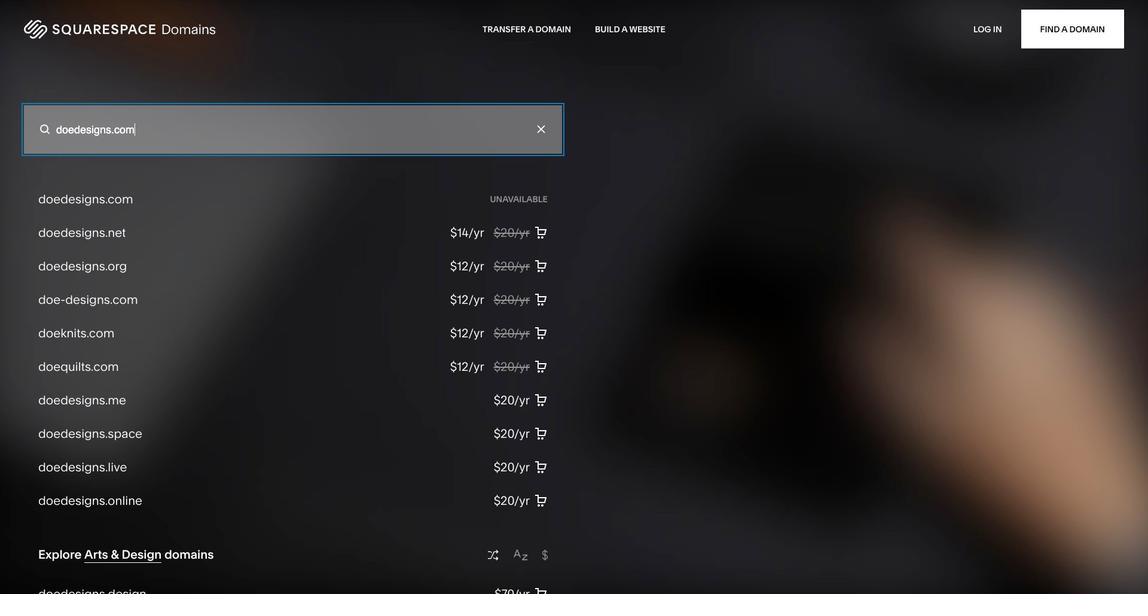 Task type: vqa. For each thing, say whether or not it's contained in the screenshot.
'Find a domain' on the top
no



Task type: describe. For each thing, give the bounding box(es) containing it.
Start your search here text field
[[24, 105, 562, 154]]

sort by random image
[[488, 550, 499, 561]]



Task type: locate. For each thing, give the bounding box(es) containing it.
1 former price: $20/yr element from the top
[[494, 226, 530, 240]]

sort by alphabetical image
[[514, 550, 528, 560]]

3 former price: $20/yr element from the top
[[494, 293, 530, 307]]

2 former price: $20/yr element from the top
[[494, 259, 530, 274]]

clear input image
[[535, 123, 548, 136]]

4 former price: $20/yr element from the top
[[494, 326, 530, 341]]

former price: $20/yr element
[[494, 226, 530, 240], [494, 259, 530, 274], [494, 293, 530, 307], [494, 326, 530, 341], [494, 360, 530, 374]]

sort by price image
[[543, 550, 548, 561]]

5 former price: $20/yr element from the top
[[494, 360, 530, 374]]



